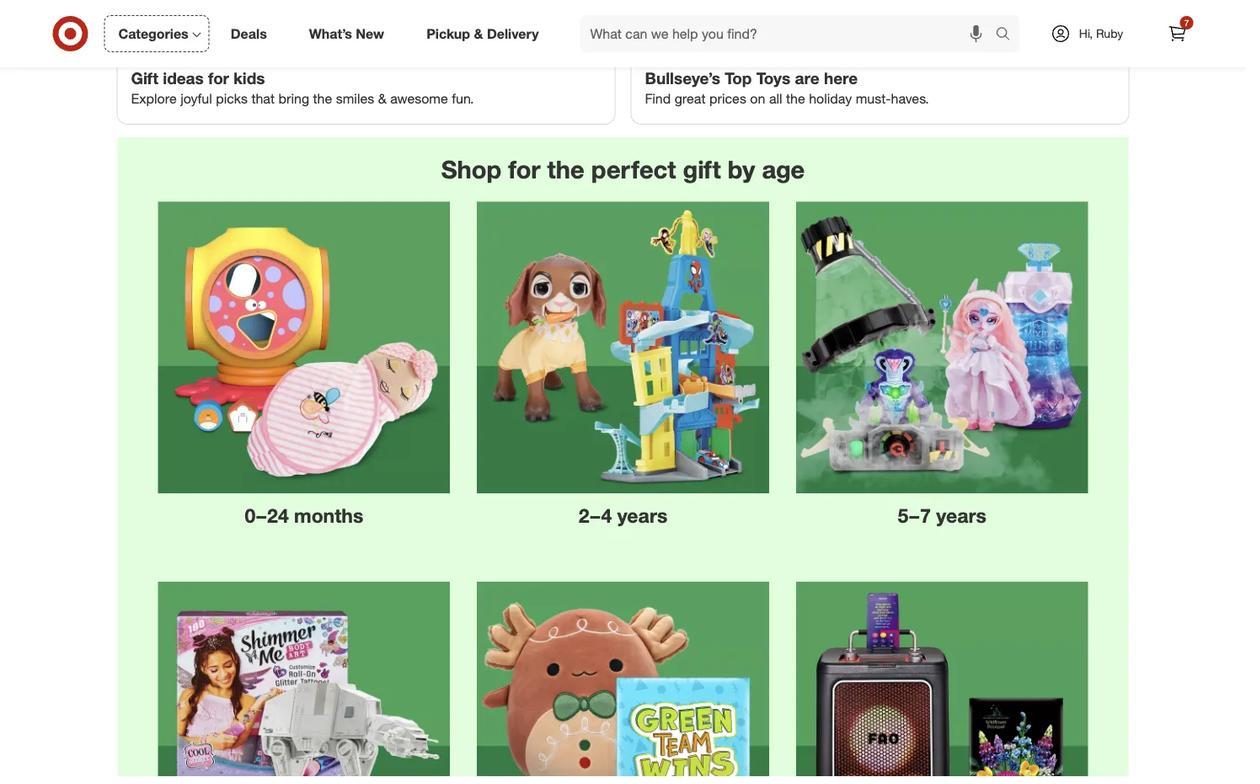 Task type: describe. For each thing, give the bounding box(es) containing it.
age
[[762, 154, 805, 184]]

hi,
[[1079, 26, 1093, 41]]

ruby
[[1096, 26, 1123, 41]]

5–7 years
[[898, 504, 986, 527]]

toys
[[756, 68, 790, 87]]

gift ideas for kids explore joyful picks that bring the smiles & awesome fun.
[[131, 68, 474, 107]]

& inside gift ideas for kids explore joyful picks that bring the smiles & awesome fun.
[[378, 91, 386, 107]]

what's new
[[309, 25, 384, 42]]

kids
[[234, 68, 265, 87]]

years for 5–7 years
[[936, 504, 986, 527]]

gift
[[131, 68, 158, 87]]

0–24 months
[[245, 504, 363, 527]]

that
[[251, 91, 275, 107]]

prices
[[709, 91, 746, 107]]

shop for the perfect gift by age
[[441, 154, 805, 184]]

on
[[750, 91, 765, 107]]

top
[[725, 68, 752, 87]]

bullseye's
[[645, 68, 720, 87]]

What can we help you find? suggestions appear below search field
[[580, 15, 1000, 52]]

delivery
[[487, 25, 539, 42]]

smiles
[[336, 91, 374, 107]]

bullseye's top toys are here find great prices on all the holiday must-haves.
[[645, 68, 929, 107]]

for inside gift ideas for kids explore joyful picks that bring the smiles & awesome fun.
[[208, 68, 229, 87]]

joyful
[[180, 91, 212, 107]]

great
[[675, 91, 706, 107]]

the inside gift ideas for kids explore joyful picks that bring the smiles & awesome fun.
[[313, 91, 332, 107]]

deals link
[[216, 15, 288, 52]]

the inside bullseye's top toys are here find great prices on all the holiday must-haves.
[[786, 91, 805, 107]]

fun.
[[452, 91, 474, 107]]

hi, ruby
[[1079, 26, 1123, 41]]

deals
[[231, 25, 267, 42]]

explore
[[131, 91, 177, 107]]

7 link
[[1159, 15, 1196, 52]]

1 vertical spatial for
[[508, 154, 540, 184]]



Task type: vqa. For each thing, say whether or not it's contained in the screenshot.
Combination checkbox
no



Task type: locate. For each thing, give the bounding box(es) containing it.
are
[[795, 68, 819, 87]]

the left perfect
[[547, 154, 584, 184]]

ideas
[[163, 68, 204, 87]]

&
[[474, 25, 483, 42], [378, 91, 386, 107]]

perfect
[[591, 154, 676, 184]]

& right pickup
[[474, 25, 483, 42]]

for right the shop in the left top of the page
[[508, 154, 540, 184]]

years for 2–4 years
[[617, 504, 667, 527]]

search
[[988, 27, 1028, 43]]

new
[[356, 25, 384, 42]]

5–7 years link
[[783, 188, 1102, 528]]

0 vertical spatial for
[[208, 68, 229, 87]]

haves.
[[891, 91, 929, 107]]

bring
[[278, 91, 309, 107]]

0–24
[[245, 504, 289, 527]]

awesome
[[390, 91, 448, 107]]

pickup & delivery link
[[412, 15, 560, 52]]

1 years from the left
[[617, 504, 667, 527]]

all
[[769, 91, 782, 107]]

shop
[[441, 154, 501, 184]]

gift
[[683, 154, 721, 184]]

categories link
[[104, 15, 210, 52]]

search button
[[988, 15, 1028, 56]]

the right all
[[786, 91, 805, 107]]

years right '2–4'
[[617, 504, 667, 527]]

1 horizontal spatial years
[[936, 504, 986, 527]]

years right 5–7
[[936, 504, 986, 527]]

for up picks
[[208, 68, 229, 87]]

5–7
[[898, 504, 931, 527]]

must-
[[856, 91, 891, 107]]

7
[[1184, 17, 1189, 28]]

& inside pickup & delivery link
[[474, 25, 483, 42]]

2–4
[[579, 504, 612, 527]]

0 horizontal spatial the
[[313, 91, 332, 107]]

2–4 years
[[579, 504, 667, 527]]

0 horizontal spatial &
[[378, 91, 386, 107]]

& right smiles
[[378, 91, 386, 107]]

1 horizontal spatial the
[[547, 154, 584, 184]]

what's new link
[[295, 15, 405, 52]]

0–24 months link
[[144, 188, 464, 528]]

2 horizontal spatial the
[[786, 91, 805, 107]]

2 years from the left
[[936, 504, 986, 527]]

1 horizontal spatial &
[[474, 25, 483, 42]]

1 vertical spatial &
[[378, 91, 386, 107]]

2–4 years link
[[464, 188, 783, 528]]

years
[[617, 504, 667, 527], [936, 504, 986, 527]]

what's
[[309, 25, 352, 42]]

picks
[[216, 91, 248, 107]]

the
[[313, 91, 332, 107], [786, 91, 805, 107], [547, 154, 584, 184]]

by
[[728, 154, 755, 184]]

0 horizontal spatial for
[[208, 68, 229, 87]]

for
[[208, 68, 229, 87], [508, 154, 540, 184]]

here
[[824, 68, 858, 87]]

pickup & delivery
[[426, 25, 539, 42]]

1 horizontal spatial for
[[508, 154, 540, 184]]

the right bring
[[313, 91, 332, 107]]

pickup
[[426, 25, 470, 42]]

find
[[645, 91, 671, 107]]

0 horizontal spatial years
[[617, 504, 667, 527]]

holiday
[[809, 91, 852, 107]]

0 vertical spatial &
[[474, 25, 483, 42]]

months
[[294, 504, 363, 527]]

categories
[[118, 25, 188, 42]]



